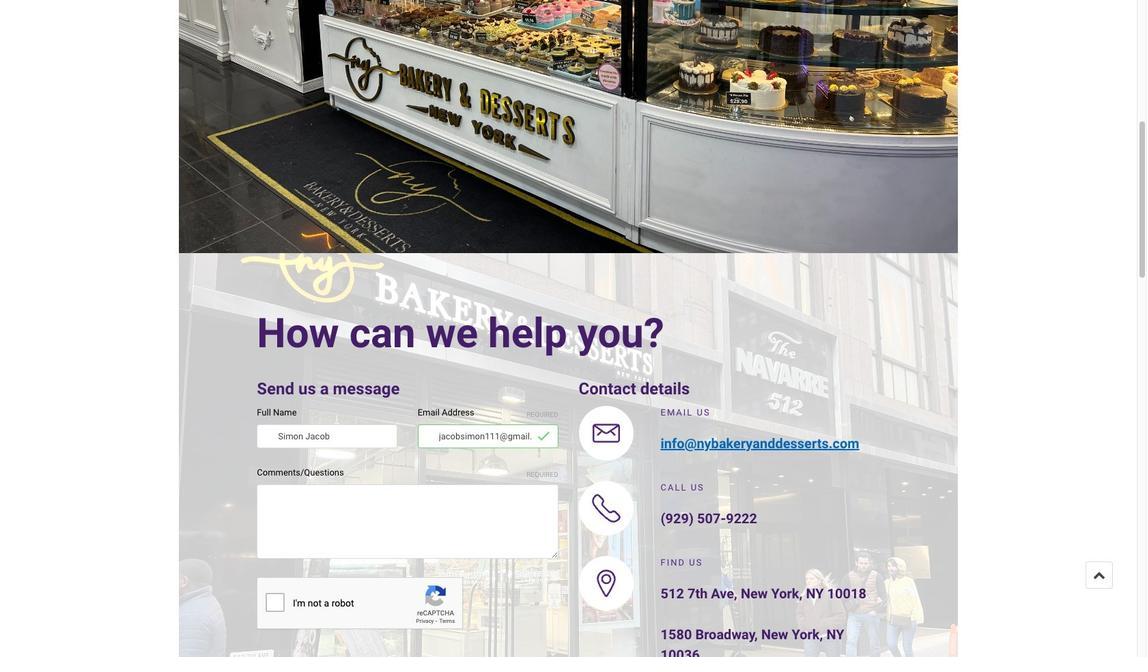 Task type: locate. For each thing, give the bounding box(es) containing it.
None text field
[[257, 425, 398, 449], [418, 425, 559, 449], [257, 425, 398, 449], [418, 425, 559, 449]]

None text field
[[257, 485, 559, 560]]



Task type: describe. For each thing, give the bounding box(es) containing it.
top of page image
[[1094, 570, 1106, 582]]



